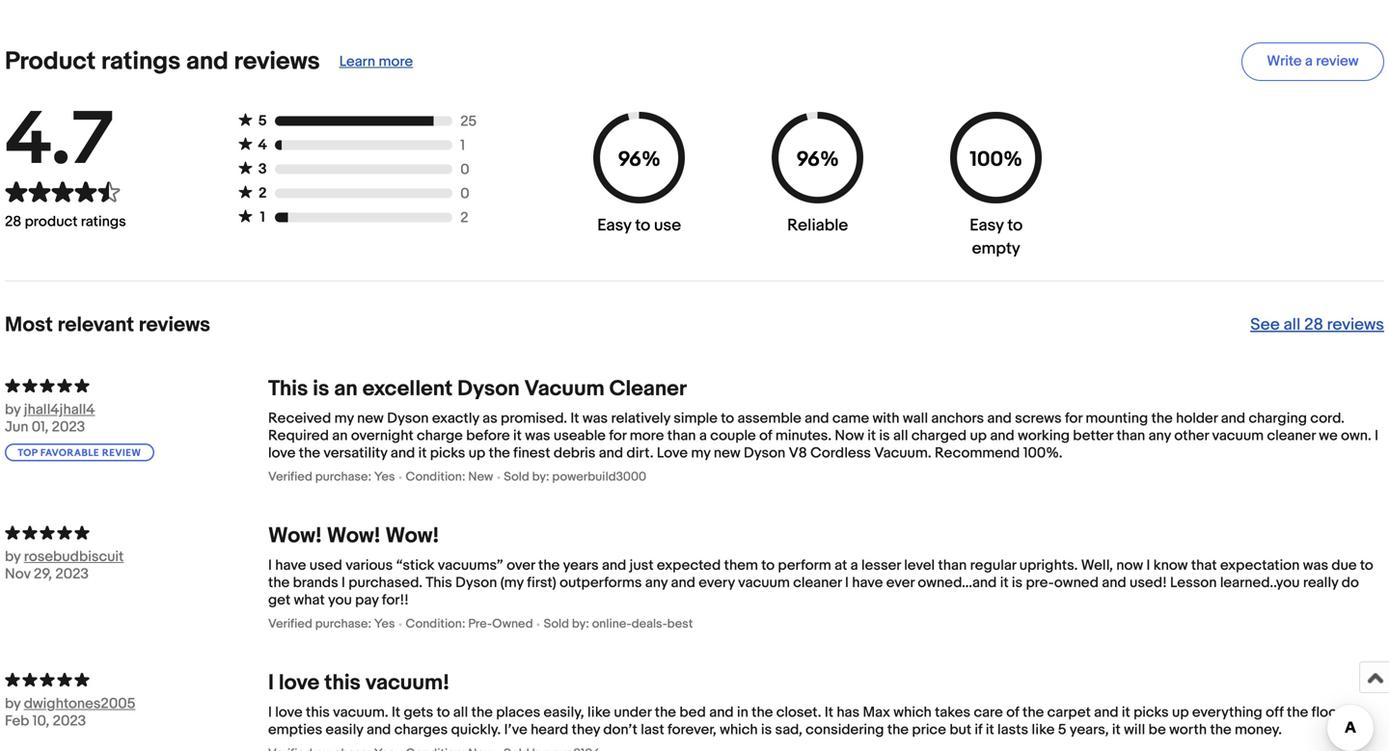 Task type: locate. For each thing, give the bounding box(es) containing it.
0 vertical spatial any
[[1149, 428, 1171, 445]]

28 product ratings
[[5, 213, 126, 230]]

5 up 4
[[258, 113, 267, 130]]

was left debris
[[525, 428, 550, 445]]

used!
[[1130, 575, 1167, 592]]

this inside wow!  wow!  wow! i have used various "stick vacuums" over the years and just expected them to perform at a lesser level than regular uprights.  well, now i know that expectation was due to the brands i purchased.  this dyson (my first) outperforms any and every vacuum cleaner i have ever owned…and it is pre-owned and used!  lesson learned..you really do get what you pay for!!
[[426, 575, 452, 592]]

is inside wow!  wow!  wow! i have used various "stick vacuums" over the years and just expected them to perform at a lesser level than regular uprights.  well, now i know that expectation was due to the brands i purchased.  this dyson (my first) outperforms any and every vacuum cleaner i have ever owned…and it is pre-owned and used!  lesson learned..you really do get what you pay for!!
[[1012, 575, 1023, 592]]

picks left worth
[[1134, 704, 1169, 722]]

my up 'versatility'
[[334, 410, 354, 428]]

it left gets
[[392, 704, 401, 722]]

used
[[309, 557, 342, 575]]

verified down required
[[268, 470, 312, 485]]

1 horizontal spatial 5
[[1058, 722, 1067, 739]]

1 vertical spatial verified
[[268, 617, 312, 632]]

1 horizontal spatial this
[[426, 575, 452, 592]]

2 horizontal spatial reviews
[[1327, 315, 1385, 335]]

0 horizontal spatial cleaner
[[793, 575, 842, 592]]

all left charged
[[893, 428, 908, 445]]

received
[[268, 410, 331, 428]]

brands
[[293, 575, 338, 592]]

is inside i love this vacuum! i love this vacuum. it gets to all the places easily, like under the bed and in the closet. it has max which takes care of the carpet and it picks up everything off the floor. it empties easily and charges quickly. i've heard they don't last forever, which is sad, considering the price but if it lasts like 5 years, it will be worth the money.
[[761, 722, 772, 739]]

every
[[699, 575, 735, 592]]

verified purchase: yes down you
[[268, 617, 395, 632]]

easily
[[326, 722, 363, 739]]

0 horizontal spatial picks
[[430, 445, 465, 462]]

of
[[759, 428, 772, 445], [1006, 704, 1019, 722]]

is left pre- at the bottom of page
[[1012, 575, 1023, 592]]

new up 'versatility'
[[357, 410, 384, 428]]

1 vertical spatial yes
[[374, 617, 395, 632]]

than right dirt. on the bottom left of the page
[[667, 428, 696, 445]]

use
[[654, 216, 681, 236]]

an up the overnight
[[334, 376, 358, 402]]

0 horizontal spatial sold
[[504, 470, 529, 485]]

1 verified from the top
[[268, 470, 312, 485]]

0 vertical spatial by
[[5, 401, 21, 419]]

most relevant reviews
[[5, 313, 210, 338]]

any left other
[[1149, 428, 1171, 445]]

have right at
[[852, 575, 883, 592]]

1 horizontal spatial of
[[1006, 704, 1019, 722]]

1 horizontal spatial have
[[852, 575, 883, 592]]

1 horizontal spatial cleaner
[[1267, 428, 1316, 445]]

reviews for product ratings and reviews
[[234, 47, 320, 77]]

1 horizontal spatial a
[[851, 557, 858, 575]]

0 horizontal spatial like
[[588, 704, 611, 722]]

1 vertical spatial review
[[102, 447, 141, 459]]

percents of reviewers think of this product as image for wow!
[[5, 524, 268, 541]]

28 right see
[[1305, 315, 1324, 335]]

have
[[275, 557, 306, 575], [852, 575, 883, 592]]

0 vertical spatial my
[[334, 410, 354, 428]]

it down vacuum
[[571, 410, 579, 428]]

2023 inside the by rosebudbiscuit nov 29, 2023
[[55, 566, 89, 583]]

1 vertical spatial of
[[1006, 704, 1019, 722]]

2 purchase: from the top
[[315, 617, 371, 632]]

0 vertical spatial yes
[[374, 470, 395, 485]]

1 vertical spatial 0
[[460, 185, 469, 203]]

5 left the years,
[[1058, 722, 1067, 739]]

1 vertical spatial picks
[[1134, 704, 1169, 722]]

easy inside easy to empty
[[970, 216, 1004, 236]]

it right 'now'
[[868, 428, 876, 445]]

was inside wow!  wow!  wow! i have used various "stick vacuums" over the years and just expected them to perform at a lesser level than regular uprights.  well, now i know that expectation was due to the brands i purchased.  this dyson (my first) outperforms any and every vacuum cleaner i have ever owned…and it is pre-owned and used!  lesson learned..you really do get what you pay for!!
[[1303, 557, 1329, 575]]

lasts
[[998, 722, 1029, 739]]

was up debris
[[583, 410, 608, 428]]

for left dirt. on the bottom left of the page
[[609, 428, 627, 445]]

1 vertical spatial by
[[5, 549, 21, 566]]

0 horizontal spatial new
[[357, 410, 384, 428]]

sold
[[504, 470, 529, 485], [544, 617, 569, 632]]

1 horizontal spatial 1
[[460, 137, 465, 155]]

off
[[1266, 704, 1284, 722]]

than right better on the right bottom of the page
[[1117, 428, 1145, 445]]

percents of reviewers think of this product as image up jhall4jhall4 link
[[5, 376, 268, 394]]

other
[[1174, 428, 1209, 445]]

love down received
[[268, 445, 296, 462]]

of inside i love this vacuum! i love this vacuum. it gets to all the places easily, like under the bed and in the closet. it has max which takes care of the carpet and it picks up everything off the floor. it empties easily and charges quickly. i've heard they don't last forever, which is sad, considering the price but if it lasts like 5 years, it will be worth the money.
[[1006, 704, 1019, 722]]

easy for easy to use
[[597, 216, 631, 236]]

like right the lasts
[[1032, 722, 1055, 739]]

1 vertical spatial 2023
[[55, 566, 89, 583]]

it right before
[[513, 428, 522, 445]]

like left under
[[588, 704, 611, 722]]

of inside this is an excellent dyson vacuum cleaner received my new dyson exactly as promised. it was relatively simple to assemble and came with wall anchors and screws for mounting the holder and charging cord. required an overnight charge before it was useable for more than a couple of minutes. now it is all charged up and working better than any other vacuum cleaner we own. i love the versatility and it picks up the finest debris and dirt. love my new dyson v8 cordless vacuum. recommend 100%.
[[759, 428, 772, 445]]

1 by from the top
[[5, 401, 21, 419]]

1 percents of reviewers think of this product as image from the top
[[5, 376, 268, 394]]

cleaner
[[1267, 428, 1316, 445], [793, 575, 842, 592]]

0 horizontal spatial easy
[[597, 216, 631, 236]]

2023 up favorable
[[52, 419, 85, 436]]

yes down 'versatility'
[[374, 470, 395, 485]]

you
[[328, 592, 352, 609]]

my right love
[[691, 445, 711, 462]]

expectation
[[1220, 557, 1300, 575]]

28
[[5, 213, 21, 230], [1305, 315, 1324, 335]]

0 vertical spatial purchase:
[[315, 470, 371, 485]]

1 vertical spatial a
[[699, 428, 707, 445]]

but
[[950, 722, 972, 739]]

sad,
[[775, 722, 803, 739]]

is
[[313, 376, 329, 402], [879, 428, 890, 445], [1012, 575, 1023, 592], [761, 722, 772, 739]]

care
[[974, 704, 1003, 722]]

1 vertical spatial 2
[[460, 209, 468, 227]]

2 horizontal spatial was
[[1303, 557, 1329, 575]]

0 vertical spatial condition:
[[406, 470, 466, 485]]

1 vertical spatial any
[[645, 575, 668, 592]]

for!!
[[382, 592, 409, 609]]

i right own. at bottom right
[[1375, 428, 1379, 445]]

we
[[1319, 428, 1338, 445]]

0 vertical spatial 0
[[460, 161, 469, 179]]

easily,
[[544, 704, 584, 722]]

1 horizontal spatial wow!
[[327, 524, 381, 550]]

sold right owned
[[544, 617, 569, 632]]

0 horizontal spatial 28
[[5, 213, 21, 230]]

the left bed
[[655, 704, 676, 722]]

1 vertical spatial purchase:
[[315, 617, 371, 632]]

to right gets
[[437, 704, 450, 722]]

easy left use on the left top of page
[[597, 216, 631, 236]]

for
[[1065, 410, 1083, 428], [609, 428, 627, 445]]

2 verified from the top
[[268, 617, 312, 632]]

2 percents of reviewers think of this product as image from the top
[[5, 524, 268, 541]]

1 yes from the top
[[374, 470, 395, 485]]

at
[[835, 557, 847, 575]]

1 horizontal spatial vacuum
[[1212, 428, 1264, 445]]

it inside this is an excellent dyson vacuum cleaner received my new dyson exactly as promised. it was relatively simple to assemble and came with wall anchors and screws for mounting the holder and charging cord. required an overnight charge before it was useable for more than a couple of minutes. now it is all charged up and working better than any other vacuum cleaner we own. i love the versatility and it picks up the finest debris and dirt. love my new dyson v8 cordless vacuum. recommend 100%.
[[571, 410, 579, 428]]

1 vertical spatial new
[[714, 445, 741, 462]]

up inside i love this vacuum! i love this vacuum. it gets to all the places easily, like under the bed and in the closet. it has max which takes care of the carpet and it picks up everything off the floor. it empties easily and charges quickly. i've heard they don't last forever, which is sad, considering the price but if it lasts like 5 years, it will be worth the money.
[[1172, 704, 1189, 722]]

0 horizontal spatial my
[[334, 410, 354, 428]]

1 horizontal spatial all
[[893, 428, 908, 445]]

percents of reviewers think of this product as image up dwightones2005 link
[[5, 671, 268, 688]]

dyson left (my
[[455, 575, 497, 592]]

by inside the by rosebudbiscuit nov 29, 2023
[[5, 549, 21, 566]]

0 horizontal spatial more
[[379, 53, 413, 71]]

a left couple
[[699, 428, 707, 445]]

of right care
[[1006, 704, 1019, 722]]

cleaner inside wow!  wow!  wow! i have used various "stick vacuums" over the years and just expected them to perform at a lesser level than regular uprights.  well, now i know that expectation was due to the brands i purchased.  this dyson (my first) outperforms any and every vacuum cleaner i have ever owned…and it is pre-owned and used!  lesson learned..you really do get what you pay for!!
[[793, 575, 842, 592]]

0 horizontal spatial 5
[[258, 113, 267, 130]]

2 yes from the top
[[374, 617, 395, 632]]

1 vertical spatial percents of reviewers think of this product as image
[[5, 524, 268, 541]]

2 verified purchase: yes from the top
[[268, 617, 395, 632]]

up right charged
[[970, 428, 987, 445]]

picks inside this is an excellent dyson vacuum cleaner received my new dyson exactly as promised. it was relatively simple to assemble and came with wall anchors and screws for mounting the holder and charging cord. required an overnight charge before it was useable for more than a couple of minutes. now it is all charged up and working better than any other vacuum cleaner we own. i love the versatility and it picks up the finest debris and dirt. love my new dyson v8 cordless vacuum. recommend 100%.
[[430, 445, 465, 462]]

0 horizontal spatial than
[[667, 428, 696, 445]]

0 horizontal spatial have
[[275, 557, 306, 575]]

money.
[[1235, 722, 1282, 739]]

1 vertical spatial vacuum
[[738, 575, 790, 592]]

by: down finest
[[532, 470, 550, 485]]

0 vertical spatial sold
[[504, 470, 529, 485]]

dyson down excellent
[[387, 410, 429, 428]]

it inside wow!  wow!  wow! i have used various "stick vacuums" over the years and just expected them to perform at a lesser level than regular uprights.  well, now i know that expectation was due to the brands i purchased.  this dyson (my first) outperforms any and every vacuum cleaner i have ever owned…and it is pre-owned and used!  lesson learned..you really do get what you pay for!!
[[1000, 575, 1009, 592]]

1 horizontal spatial 28
[[1305, 315, 1324, 335]]

i up get
[[268, 557, 272, 575]]

1 vertical spatial an
[[332, 428, 348, 445]]

ratings down 4.7 out of 5 stars based on 28 product ratings image at left top
[[81, 213, 126, 230]]

picks up the condition: new
[[430, 445, 465, 462]]

i right now at right bottom
[[1147, 557, 1150, 575]]

i
[[1375, 428, 1379, 445], [268, 557, 272, 575], [1147, 557, 1150, 575], [342, 575, 345, 592], [845, 575, 849, 592], [268, 671, 274, 697], [268, 704, 272, 722]]

reviews left learn
[[234, 47, 320, 77]]

1 vertical spatial this
[[426, 575, 452, 592]]

by: for various
[[572, 617, 589, 632]]

0 horizontal spatial a
[[699, 428, 707, 445]]

5
[[258, 113, 267, 130], [1058, 722, 1067, 739]]

it
[[571, 410, 579, 428], [392, 704, 401, 722], [825, 704, 834, 722], [1348, 704, 1357, 722]]

1 horizontal spatial by:
[[572, 617, 589, 632]]

by inside "by dwightones2005 feb 10, 2023"
[[5, 696, 21, 713]]

over
[[507, 557, 535, 575]]

cleaner left we
[[1267, 428, 1316, 445]]

a
[[1305, 53, 1313, 70], [699, 428, 707, 445], [851, 557, 858, 575]]

before
[[466, 428, 510, 445]]

1 horizontal spatial sold
[[544, 617, 569, 632]]

anchors
[[931, 410, 984, 428]]

0 vertical spatial by:
[[532, 470, 550, 485]]

ratings right the 'product'
[[101, 47, 181, 77]]

a right write
[[1305, 53, 1313, 70]]

1 vertical spatial my
[[691, 445, 711, 462]]

condition: pre-owned
[[406, 617, 533, 632]]

vacuums"
[[438, 557, 503, 575]]

wall
[[903, 410, 928, 428]]

which right forever,
[[720, 722, 758, 739]]

the
[[1152, 410, 1173, 428], [299, 445, 320, 462], [489, 445, 510, 462], [538, 557, 560, 575], [268, 575, 290, 592], [471, 704, 493, 722], [655, 704, 676, 722], [752, 704, 773, 722], [1023, 704, 1044, 722], [1287, 704, 1309, 722], [887, 722, 909, 739], [1210, 722, 1232, 739]]

"stick
[[396, 557, 435, 575]]

love up empties
[[279, 671, 320, 697]]

1 vertical spatial cleaner
[[793, 575, 842, 592]]

0 vertical spatial of
[[759, 428, 772, 445]]

1 purchase: from the top
[[315, 470, 371, 485]]

last
[[641, 722, 664, 739]]

purchase: for wow!
[[315, 617, 371, 632]]

it left the be
[[1122, 704, 1130, 722]]

like
[[588, 704, 611, 722], [1032, 722, 1055, 739]]

be
[[1149, 722, 1166, 739]]

1 horizontal spatial picks
[[1134, 704, 1169, 722]]

0 horizontal spatial wow!
[[268, 524, 322, 550]]

don't
[[603, 722, 638, 739]]

review right favorable
[[102, 447, 141, 459]]

reviews
[[234, 47, 320, 77], [139, 313, 210, 338], [1327, 315, 1385, 335]]

v8
[[789, 445, 807, 462]]

deals-
[[632, 617, 667, 632]]

review right write
[[1316, 53, 1359, 70]]

1 horizontal spatial for
[[1065, 410, 1083, 428]]

1 vertical spatial more
[[630, 428, 664, 445]]

1 0 from the top
[[460, 161, 469, 179]]

more right learn
[[379, 53, 413, 71]]

vacuum
[[525, 376, 605, 402]]

to inside i love this vacuum! i love this vacuum. it gets to all the places easily, like under the bed and in the closet. it has max which takes care of the carpet and it picks up everything off the floor. it empties easily and charges quickly. i've heard they don't last forever, which is sad, considering the price but if it lasts like 5 years, it will be worth the money.
[[437, 704, 450, 722]]

3 by from the top
[[5, 696, 21, 713]]

1 verified purchase: yes from the top
[[268, 470, 395, 485]]

wow! up various
[[327, 524, 381, 550]]

0 vertical spatial this
[[268, 376, 308, 402]]

2 condition: from the top
[[406, 617, 466, 632]]

picks
[[430, 445, 465, 462], [1134, 704, 1169, 722]]

0 horizontal spatial all
[[453, 704, 468, 722]]

was left "due"
[[1303, 557, 1329, 575]]

sold for various
[[544, 617, 569, 632]]

by left 10,
[[5, 696, 21, 713]]

all right see
[[1284, 315, 1301, 335]]

easy for easy to empty
[[970, 216, 1004, 236]]

condition: left pre-
[[406, 617, 466, 632]]

1 vertical spatial 1
[[260, 209, 265, 226]]

outperforms
[[560, 575, 642, 592]]

1 vertical spatial sold
[[544, 617, 569, 632]]

forever,
[[668, 722, 717, 739]]

vacuum right other
[[1212, 428, 1264, 445]]

percents of reviewers think of this product as image
[[5, 376, 268, 394], [5, 524, 268, 541], [5, 671, 268, 688]]

to right simple
[[721, 410, 734, 428]]

1 easy from the left
[[597, 216, 631, 236]]

4.7
[[5, 96, 114, 186]]

bed
[[680, 704, 706, 722]]

2 horizontal spatial up
[[1172, 704, 1189, 722]]

0 vertical spatial verified purchase: yes
[[268, 470, 395, 485]]

jun
[[5, 419, 28, 436]]

2023 inside "by dwightones2005 feb 10, 2023"
[[53, 713, 86, 730]]

this
[[324, 671, 361, 697], [306, 704, 330, 722]]

0 vertical spatial a
[[1305, 53, 1313, 70]]

most
[[5, 313, 53, 338]]

a inside this is an excellent dyson vacuum cleaner received my new dyson exactly as promised. it was relatively simple to assemble and came with wall anchors and screws for mounting the holder and charging cord. required an overnight charge before it was useable for more than a couple of minutes. now it is all charged up and working better than any other vacuum cleaner we own. i love the versatility and it picks up the finest debris and dirt. love my new dyson v8 cordless vacuum. recommend 100%.
[[699, 428, 707, 445]]

wow! up used
[[268, 524, 322, 550]]

1 horizontal spatial reviews
[[234, 47, 320, 77]]

2023 for i love this vacuum!
[[53, 713, 86, 730]]

owned
[[492, 617, 533, 632]]

verified purchase: yes down 'versatility'
[[268, 470, 395, 485]]

2 vertical spatial 2023
[[53, 713, 86, 730]]

by left 29,
[[5, 549, 21, 566]]

dyson
[[457, 376, 520, 402], [387, 410, 429, 428], [744, 445, 786, 462], [455, 575, 497, 592]]

love left 'easily'
[[275, 704, 303, 722]]

verified down get
[[268, 617, 312, 632]]

wow! up "stick at the bottom
[[385, 524, 439, 550]]

the left what
[[268, 575, 290, 592]]

3 wow! from the left
[[385, 524, 439, 550]]

2023 right 10,
[[53, 713, 86, 730]]

1 condition: from the top
[[406, 470, 466, 485]]

price
[[912, 722, 946, 739]]

1 vertical spatial ratings
[[81, 213, 126, 230]]

0 vertical spatial picks
[[430, 445, 465, 462]]

the right the off
[[1287, 704, 1309, 722]]

expected
[[657, 557, 721, 575]]

2 horizontal spatial wow!
[[385, 524, 439, 550]]

have left used
[[275, 557, 306, 575]]

0 horizontal spatial 2
[[259, 185, 267, 202]]

1 horizontal spatial new
[[714, 445, 741, 462]]

up up new
[[469, 445, 486, 462]]

0 horizontal spatial review
[[102, 447, 141, 459]]

0 horizontal spatial vacuum
[[738, 575, 790, 592]]

0 vertical spatial more
[[379, 53, 413, 71]]

2 by from the top
[[5, 549, 21, 566]]

love
[[268, 445, 296, 462], [279, 671, 320, 697], [275, 704, 303, 722]]

all right gets
[[453, 704, 468, 722]]

review inside write a review link
[[1316, 53, 1359, 70]]

a inside wow!  wow!  wow! i have used various "stick vacuums" over the years and just expected them to perform at a lesser level than regular uprights.  well, now i know that expectation was due to the brands i purchased.  this dyson (my first) outperforms any and every vacuum cleaner i have ever owned…and it is pre-owned and used!  lesson learned..you really do get what you pay for!!
[[851, 557, 858, 575]]

0 vertical spatial this
[[324, 671, 361, 697]]

cleaner left lesser
[[793, 575, 842, 592]]

0 vertical spatial 2
[[259, 185, 267, 202]]

purchase: for is
[[315, 470, 371, 485]]

i left 'easily'
[[268, 704, 272, 722]]

with
[[873, 410, 900, 428]]

of right couple
[[759, 428, 772, 445]]

yes for an
[[374, 470, 395, 485]]

4.7 out of 5 stars based on 28 product ratings image
[[5, 180, 126, 203]]

the right worth
[[1210, 722, 1232, 739]]

this left vacuum.
[[306, 704, 330, 722]]

than right level
[[938, 557, 967, 575]]

0 vertical spatial review
[[1316, 53, 1359, 70]]

new
[[357, 410, 384, 428], [714, 445, 741, 462]]

write a review link
[[1242, 43, 1385, 81]]

0 vertical spatial percents of reviewers think of this product as image
[[5, 376, 268, 394]]

own.
[[1341, 428, 1372, 445]]

now
[[1117, 557, 1143, 575]]

0 horizontal spatial up
[[469, 445, 486, 462]]

0 horizontal spatial this
[[268, 376, 308, 402]]

1 horizontal spatial which
[[894, 704, 932, 722]]

vacuum.
[[333, 704, 389, 722]]

condition: new
[[406, 470, 493, 485]]

0 horizontal spatial which
[[720, 722, 758, 739]]

1 down 25
[[460, 137, 465, 155]]

verified
[[268, 470, 312, 485], [268, 617, 312, 632]]

this up received
[[268, 376, 308, 402]]

purchased.
[[349, 575, 423, 592]]

3 percents of reviewers think of this product as image from the top
[[5, 671, 268, 688]]

0 vertical spatial vacuum
[[1212, 428, 1264, 445]]

verified for this
[[268, 470, 312, 485]]

has
[[837, 704, 860, 722]]

perform
[[778, 557, 831, 575]]

this
[[268, 376, 308, 402], [426, 575, 452, 592]]

1 horizontal spatial like
[[1032, 722, 1055, 739]]

the left other
[[1152, 410, 1173, 428]]

finest
[[513, 445, 550, 462]]

an right required
[[332, 428, 348, 445]]

to
[[635, 216, 650, 236], [1008, 216, 1023, 236], [721, 410, 734, 428], [761, 557, 775, 575], [1360, 557, 1374, 575], [437, 704, 450, 722]]

a right at
[[851, 557, 858, 575]]

easy up "empty"
[[970, 216, 1004, 236]]

nov
[[5, 566, 31, 583]]

2 0 from the top
[[460, 185, 469, 203]]

1
[[460, 137, 465, 155], [260, 209, 265, 226]]

2 easy from the left
[[970, 216, 1004, 236]]

2 vertical spatial by
[[5, 696, 21, 713]]



Task type: vqa. For each thing, say whether or not it's contained in the screenshot.
MOUNTAIN
no



Task type: describe. For each thing, give the bounding box(es) containing it.
charges
[[394, 722, 448, 739]]

dyson left v8
[[744, 445, 786, 462]]

closet.
[[776, 704, 822, 722]]

new
[[468, 470, 493, 485]]

more inside this is an excellent dyson vacuum cleaner received my new dyson exactly as promised. it was relatively simple to assemble and came with wall anchors and screws for mounting the holder and charging cord. required an overnight charge before it was useable for more than a couple of minutes. now it is all charged up and working better than any other vacuum cleaner we own. i love the versatility and it picks up the finest debris and dirt. love my new dyson v8 cordless vacuum. recommend 100%.
[[630, 428, 664, 445]]

1 horizontal spatial was
[[583, 410, 608, 428]]

any inside this is an excellent dyson vacuum cleaner received my new dyson exactly as promised. it was relatively simple to assemble and came with wall anchors and screws for mounting the holder and charging cord. required an overnight charge before it was useable for more than a couple of minutes. now it is all charged up and working better than any other vacuum cleaner we own. i love the versatility and it picks up the finest debris and dirt. love my new dyson v8 cordless vacuum. recommend 100%.
[[1149, 428, 1171, 445]]

the right over
[[538, 557, 560, 575]]

2 wow! from the left
[[327, 524, 381, 550]]

excellent
[[362, 376, 453, 402]]

will
[[1124, 722, 1145, 739]]

the left price
[[887, 722, 909, 739]]

it up the condition: new
[[418, 445, 427, 462]]

2 horizontal spatial all
[[1284, 315, 1301, 335]]

to left use on the left top of page
[[635, 216, 650, 236]]

1 wow! from the left
[[268, 524, 322, 550]]

what
[[294, 592, 325, 609]]

owned…and
[[918, 575, 997, 592]]

worth
[[1169, 722, 1207, 739]]

is right 'now'
[[879, 428, 890, 445]]

see
[[1251, 315, 1280, 335]]

by for i love this vacuum!
[[5, 696, 21, 713]]

years
[[563, 557, 599, 575]]

1 vertical spatial this
[[306, 704, 330, 722]]

sold for cleaner
[[504, 470, 529, 485]]

review for write a review
[[1316, 53, 1359, 70]]

wow!  wow!  wow! i have used various "stick vacuums" over the years and just expected them to perform at a lesser level than regular uprights.  well, now i know that expectation was due to the brands i purchased.  this dyson (my first) outperforms any and every vacuum cleaner i have ever owned…and it is pre-owned and used!  lesson learned..you really do get what you pay for!!
[[268, 524, 1374, 609]]

i've
[[504, 722, 527, 739]]

to right "due"
[[1360, 557, 1374, 575]]

max
[[863, 704, 890, 722]]

i right brands
[[342, 575, 345, 592]]

2023 for wow!  wow!  wow!
[[55, 566, 89, 583]]

that
[[1191, 557, 1217, 575]]

any inside wow!  wow!  wow! i have used various "stick vacuums" over the years and just expected them to perform at a lesser level than regular uprights.  well, now i know that expectation was due to the brands i purchased.  this dyson (my first) outperforms any and every vacuum cleaner i have ever owned…and it is pre-owned and used!  lesson learned..you really do get what you pay for!!
[[645, 575, 668, 592]]

29,
[[34, 566, 52, 583]]

1 horizontal spatial up
[[970, 428, 987, 445]]

cleaner
[[609, 376, 687, 402]]

simple
[[674, 410, 718, 428]]

verified purchase: yes for is
[[268, 470, 395, 485]]

0 for 2
[[460, 185, 469, 203]]

screws
[[1015, 410, 1062, 428]]

vacuum.
[[874, 445, 932, 462]]

4
[[258, 137, 267, 154]]

0 vertical spatial an
[[334, 376, 358, 402]]

to inside easy to empty
[[1008, 216, 1023, 236]]

gets
[[404, 704, 433, 722]]

them
[[724, 557, 758, 575]]

lesson
[[1170, 575, 1217, 592]]

dirt.
[[627, 445, 654, 462]]

verified for wow!
[[268, 617, 312, 632]]

regular
[[970, 557, 1016, 575]]

i inside this is an excellent dyson vacuum cleaner received my new dyson exactly as promised. it was relatively simple to assemble and came with wall anchors and screws for mounting the holder and charging cord. required an overnight charge before it was useable for more than a couple of minutes. now it is all charged up and working better than any other vacuum cleaner we own. i love the versatility and it picks up the finest debris and dirt. love my new dyson v8 cordless vacuum. recommend 100%.
[[1375, 428, 1379, 445]]

dyson inside wow!  wow!  wow! i have used various "stick vacuums" over the years and just expected them to perform at a lesser level than regular uprights.  well, now i know that expectation was due to the brands i purchased.  this dyson (my first) outperforms any and every vacuum cleaner i have ever owned…and it is pre-owned and used!  lesson learned..you really do get what you pay for!!
[[455, 575, 497, 592]]

by dwightones2005 feb 10, 2023
[[5, 696, 135, 730]]

the left carpet at the bottom right of the page
[[1023, 704, 1044, 722]]

0 horizontal spatial reviews
[[139, 313, 210, 338]]

reliable
[[787, 216, 848, 236]]

it right floor.
[[1348, 704, 1357, 722]]

2 horizontal spatial a
[[1305, 53, 1313, 70]]

0 vertical spatial 1
[[460, 137, 465, 155]]

minutes.
[[776, 428, 832, 445]]

love
[[657, 445, 688, 462]]

by for wow!  wow!  wow!
[[5, 549, 21, 566]]

percents of reviewers think of this product as image for this
[[5, 376, 268, 394]]

3
[[258, 161, 267, 178]]

i left lesser
[[845, 575, 849, 592]]

yes for wow!
[[374, 617, 395, 632]]

is up received
[[313, 376, 329, 402]]

recommend
[[935, 445, 1020, 462]]

couple
[[710, 428, 756, 445]]

0 vertical spatial ratings
[[101, 47, 181, 77]]

2 horizontal spatial than
[[1117, 428, 1145, 445]]

1 vertical spatial love
[[279, 671, 320, 697]]

this is an excellent dyson vacuum cleaner received my new dyson exactly as promised. it was relatively simple to assemble and came with wall anchors and screws for mounting the holder and charging cord. required an overnight charge before it was useable for more than a couple of minutes. now it is all charged up and working better than any other vacuum cleaner we own. i love the versatility and it picks up the finest debris and dirt. love my new dyson v8 cordless vacuum. recommend 100%.
[[268, 376, 1379, 462]]

exactly
[[432, 410, 479, 428]]

verified purchase: yes for wow!
[[268, 617, 395, 632]]

useable
[[554, 428, 606, 445]]

they
[[572, 722, 600, 739]]

top
[[18, 447, 38, 459]]

by jhall4jhall4 jun 01, 2023
[[5, 401, 95, 436]]

required
[[268, 428, 329, 445]]

96 percents of reviewers think of this product as easy to use element
[[589, 112, 690, 261]]

cleaner inside this is an excellent dyson vacuum cleaner received my new dyson exactly as promised. it was relatively simple to assemble and came with wall anchors and screws for mounting the holder and charging cord. required an overnight charge before it was useable for more than a couple of minutes. now it is all charged up and working better than any other vacuum cleaner we own. i love the versatility and it picks up the finest debris and dirt. love my new dyson v8 cordless vacuum. recommend 100%.
[[1267, 428, 1316, 445]]

rosebudbiscuit link
[[24, 549, 159, 566]]

get
[[268, 592, 291, 609]]

various
[[346, 557, 393, 575]]

promised.
[[501, 410, 567, 428]]

0 horizontal spatial was
[[525, 428, 550, 445]]

charge
[[417, 428, 463, 445]]

first)
[[527, 575, 556, 592]]

0 horizontal spatial 1
[[260, 209, 265, 226]]

quickly.
[[451, 722, 501, 739]]

as
[[483, 410, 498, 428]]

everything
[[1192, 704, 1263, 722]]

the down received
[[299, 445, 320, 462]]

debris
[[554, 445, 596, 462]]

feb
[[5, 713, 29, 730]]

review for top favorable review
[[102, 447, 141, 459]]

2 vertical spatial love
[[275, 704, 303, 722]]

all inside i love this vacuum! i love this vacuum. it gets to all the places easily, like under the bed and in the closet. it has max which takes care of the carpet and it picks up everything off the floor. it empties easily and charges quickly. i've heard they don't last forever, which is sad, considering the price but if it lasts like 5 years, it will be worth the money.
[[453, 704, 468, 722]]

the right in
[[752, 704, 773, 722]]

96 percents of reviewers think of this product as reliable element
[[767, 112, 869, 261]]

by: for cleaner
[[532, 470, 550, 485]]

rosebudbiscuit
[[24, 549, 124, 566]]

1 horizontal spatial 2
[[460, 209, 468, 227]]

0 horizontal spatial for
[[609, 428, 627, 445]]

reviews for see all 28 reviews
[[1327, 315, 1385, 335]]

than inside wow!  wow!  wow! i have used various "stick vacuums" over the years and just expected them to perform at a lesser level than regular uprights.  well, now i know that expectation was due to the brands i purchased.  this dyson (my first) outperforms any and every vacuum cleaner i have ever owned…and it is pre-owned and used!  lesson learned..you really do get what you pay for!!
[[938, 557, 967, 575]]

0 vertical spatial 28
[[5, 213, 21, 230]]

owned
[[1054, 575, 1099, 592]]

dyson up as
[[457, 376, 520, 402]]

learn more link
[[339, 53, 413, 71]]

write a review
[[1267, 53, 1359, 70]]

0 for 3
[[460, 161, 469, 179]]

to right the them
[[761, 557, 775, 575]]

powerbuild3000
[[552, 470, 646, 485]]

do
[[1342, 575, 1359, 592]]

vacuum inside wow!  wow!  wow! i have used various "stick vacuums" over the years and just expected them to perform at a lesser level than regular uprights.  well, now i know that expectation was due to the brands i purchased.  this dyson (my first) outperforms any and every vacuum cleaner i have ever owned…and it is pre-owned and used!  lesson learned..you really do get what you pay for!!
[[738, 575, 790, 592]]

vacuum inside this is an excellent dyson vacuum cleaner received my new dyson exactly as promised. it was relatively simple to assemble and came with wall anchors and screws for mounting the holder and charging cord. required an overnight charge before it was useable for more than a couple of minutes. now it is all charged up and working better than any other vacuum cleaner we own. i love the versatility and it picks up the finest debris and dirt. love my new dyson v8 cordless vacuum. recommend 100%.
[[1212, 428, 1264, 445]]

condition: for wow!
[[406, 617, 466, 632]]

picks inside i love this vacuum! i love this vacuum. it gets to all the places easily, like under the bed and in the closet. it has max which takes care of the carpet and it picks up everything off the floor. it empties easily and charges quickly. i've heard they don't last forever, which is sad, considering the price but if it lasts like 5 years, it will be worth the money.
[[1134, 704, 1169, 722]]

top favorable review
[[18, 447, 141, 459]]

product
[[25, 213, 78, 230]]

favorable
[[40, 447, 99, 459]]

it right if
[[986, 722, 994, 739]]

online-
[[592, 617, 632, 632]]

01,
[[32, 419, 48, 436]]

this inside this is an excellent dyson vacuum cleaner received my new dyson exactly as promised. it was relatively simple to assemble and came with wall anchors and screws for mounting the holder and charging cord. required an overnight charge before it was useable for more than a couple of minutes. now it is all charged up and working better than any other vacuum cleaner we own. i love the versatility and it picks up the finest debris and dirt. love my new dyson v8 cordless vacuum. recommend 100%.
[[268, 376, 308, 402]]

sold by: powerbuild3000
[[504, 470, 646, 485]]

product ratings and reviews
[[5, 47, 320, 77]]

if
[[975, 722, 983, 739]]

relatively
[[611, 410, 670, 428]]

relevant
[[58, 313, 134, 338]]

100 percents of reviewers think of this product as easy to empty element
[[946, 112, 1047, 261]]

i up empties
[[268, 671, 274, 697]]

it left has
[[825, 704, 834, 722]]

all inside this is an excellent dyson vacuum cleaner received my new dyson exactly as promised. it was relatively simple to assemble and came with wall anchors and screws for mounting the holder and charging cord. required an overnight charge before it was useable for more than a couple of minutes. now it is all charged up and working better than any other vacuum cleaner we own. i love the versatility and it picks up the finest debris and dirt. love my new dyson v8 cordless vacuum. recommend 100%.
[[893, 428, 908, 445]]

sold by: online-deals-best
[[544, 617, 693, 632]]

ever
[[886, 575, 915, 592]]

learn
[[339, 53, 375, 71]]

versatility
[[324, 445, 387, 462]]

mounting
[[1086, 410, 1148, 428]]

see all 28 reviews
[[1251, 315, 1385, 335]]

learn more
[[339, 53, 413, 71]]

dwightones2005
[[24, 696, 135, 713]]

to inside this is an excellent dyson vacuum cleaner received my new dyson exactly as promised. it was relatively simple to assemble and came with wall anchors and screws for mounting the holder and charging cord. required an overnight charge before it was useable for more than a couple of minutes. now it is all charged up and working better than any other vacuum cleaner we own. i love the versatility and it picks up the finest debris and dirt. love my new dyson v8 cordless vacuum. recommend 100%.
[[721, 410, 734, 428]]

vacuum!
[[366, 671, 450, 697]]

5 inside i love this vacuum! i love this vacuum. it gets to all the places easily, like under the bed and in the closet. it has max which takes care of the carpet and it picks up everything off the floor. it empties easily and charges quickly. i've heard they don't last forever, which is sad, considering the price but if it lasts like 5 years, it will be worth the money.
[[1058, 722, 1067, 739]]

2023 inside by jhall4jhall4 jun 01, 2023
[[52, 419, 85, 436]]

it left will
[[1112, 722, 1121, 739]]

by inside by jhall4jhall4 jun 01, 2023
[[5, 401, 21, 419]]

condition: for an
[[406, 470, 466, 485]]

considering
[[806, 722, 884, 739]]

the up new
[[489, 445, 510, 462]]

takes
[[935, 704, 971, 722]]

percents of reviewers think of this product as image for i
[[5, 671, 268, 688]]

jhall4jhall4
[[24, 401, 95, 419]]

love inside this is an excellent dyson vacuum cleaner received my new dyson exactly as promised. it was relatively simple to assemble and came with wall anchors and screws for mounting the holder and charging cord. required an overnight charge before it was useable for more than a couple of minutes. now it is all charged up and working better than any other vacuum cleaner we own. i love the versatility and it picks up the finest debris and dirt. love my new dyson v8 cordless vacuum. recommend 100%.
[[268, 445, 296, 462]]

the left "places"
[[471, 704, 493, 722]]



